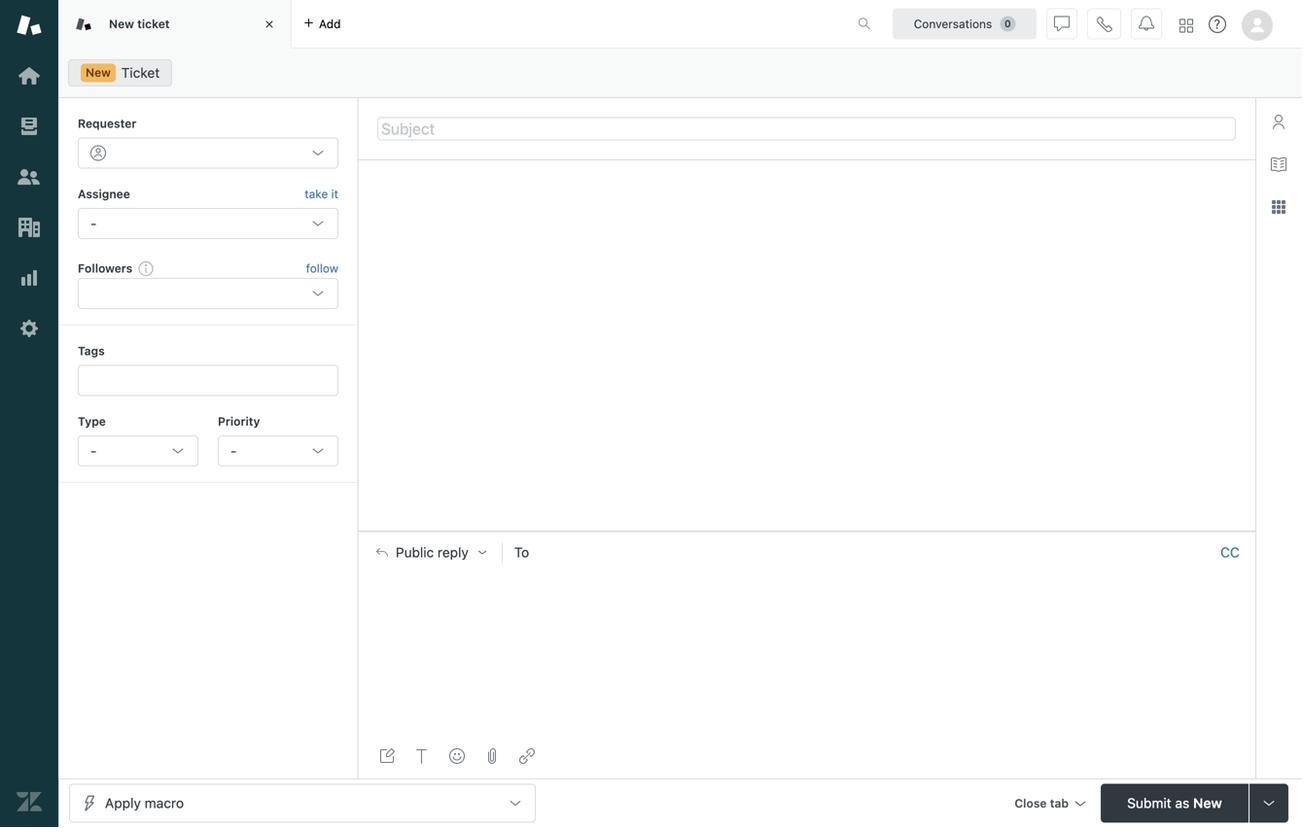 Task type: locate. For each thing, give the bounding box(es) containing it.
1 - button from the left
[[78, 436, 198, 467]]

zendesk support image
[[17, 13, 42, 38]]

public reply button
[[359, 533, 502, 573]]

macro
[[145, 796, 184, 812]]

0 vertical spatial new
[[109, 17, 134, 30]]

new inside secondary element
[[86, 66, 111, 79]]

1 horizontal spatial - button
[[218, 436, 338, 467]]

displays possible ticket submission types image
[[1262, 796, 1277, 812]]

admin image
[[17, 316, 42, 341]]

info on adding followers image
[[138, 261, 154, 276]]

cc
[[1221, 545, 1240, 561]]

- down priority
[[231, 443, 237, 459]]

new ticket
[[109, 17, 170, 30]]

insert emojis image
[[449, 749, 465, 765]]

reply
[[438, 545, 469, 561]]

- down type
[[90, 443, 97, 459]]

cc button
[[1221, 544, 1240, 562]]

conversations
[[914, 17, 992, 31]]

- button down priority
[[218, 436, 338, 467]]

new inside tab
[[109, 17, 134, 30]]

public
[[396, 545, 434, 561]]

follow
[[306, 262, 338, 275]]

followers element
[[78, 278, 338, 310]]

take
[[305, 187, 328, 201]]

type
[[78, 415, 106, 429]]

new ticket tab
[[58, 0, 292, 49]]

requester
[[78, 117, 137, 130]]

submit as new
[[1128, 796, 1223, 812]]

- for priority
[[231, 443, 237, 459]]

apply macro
[[105, 796, 184, 812]]

it
[[331, 187, 338, 201]]

0 horizontal spatial - button
[[78, 436, 198, 467]]

-
[[90, 215, 97, 231], [90, 443, 97, 459], [231, 443, 237, 459]]

button displays agent's chat status as invisible. image
[[1054, 16, 1070, 32]]

zendesk image
[[17, 790, 42, 815]]

tabs tab list
[[58, 0, 837, 49]]

new
[[109, 17, 134, 30], [86, 66, 111, 79], [1194, 796, 1223, 812]]

secondary element
[[58, 53, 1302, 92]]

- button
[[78, 436, 198, 467], [218, 436, 338, 467]]

1 vertical spatial new
[[86, 66, 111, 79]]

- down assignee
[[90, 215, 97, 231]]

ticket
[[121, 65, 160, 81]]

get help image
[[1209, 16, 1227, 33]]

public reply
[[396, 545, 469, 561]]

knowledge image
[[1271, 157, 1287, 172]]

as
[[1175, 796, 1190, 812]]

2 - button from the left
[[218, 436, 338, 467]]

- button down type
[[78, 436, 198, 467]]

apply
[[105, 796, 141, 812]]

add link (cmd k) image
[[519, 749, 535, 765]]

add attachment image
[[484, 749, 500, 765]]



Task type: describe. For each thing, give the bounding box(es) containing it.
close tab
[[1015, 797, 1069, 811]]

tags
[[78, 345, 105, 358]]

customer context image
[[1271, 114, 1287, 129]]

close
[[1015, 797, 1047, 811]]

draft mode image
[[379, 749, 395, 765]]

format text image
[[414, 749, 430, 765]]

get started image
[[17, 63, 42, 89]]

assignee element
[[78, 208, 338, 239]]

new for new ticket
[[109, 17, 134, 30]]

organizations image
[[17, 215, 42, 240]]

close tab button
[[1006, 784, 1093, 826]]

- button for type
[[78, 436, 198, 467]]

- inside assignee element
[[90, 215, 97, 231]]

take it
[[305, 187, 338, 201]]

ticket
[[137, 17, 170, 30]]

notifications image
[[1139, 16, 1155, 32]]

priority
[[218, 415, 260, 429]]

2 vertical spatial new
[[1194, 796, 1223, 812]]

add
[[319, 17, 341, 31]]

customers image
[[17, 164, 42, 190]]

requester element
[[78, 138, 338, 169]]

tab
[[1050, 797, 1069, 811]]

views image
[[17, 114, 42, 139]]

tags element
[[78, 365, 338, 396]]

take it button
[[305, 184, 338, 204]]

follow button
[[306, 260, 338, 277]]

assignee
[[78, 187, 130, 201]]

main element
[[0, 0, 58, 828]]

apps image
[[1271, 199, 1287, 215]]

- for type
[[90, 443, 97, 459]]

minimize composer image
[[799, 524, 815, 539]]

conversations button
[[893, 8, 1037, 39]]

followers
[[78, 261, 133, 275]]

submit
[[1128, 796, 1172, 812]]

to
[[514, 545, 529, 561]]

- button for priority
[[218, 436, 338, 467]]

zendesk products image
[[1180, 19, 1193, 33]]

reporting image
[[17, 266, 42, 291]]

close image
[[260, 15, 279, 34]]

add button
[[292, 0, 353, 48]]

Subject field
[[377, 117, 1236, 141]]

new for new
[[86, 66, 111, 79]]



Task type: vqa. For each thing, say whether or not it's contained in the screenshot.
Followers
yes



